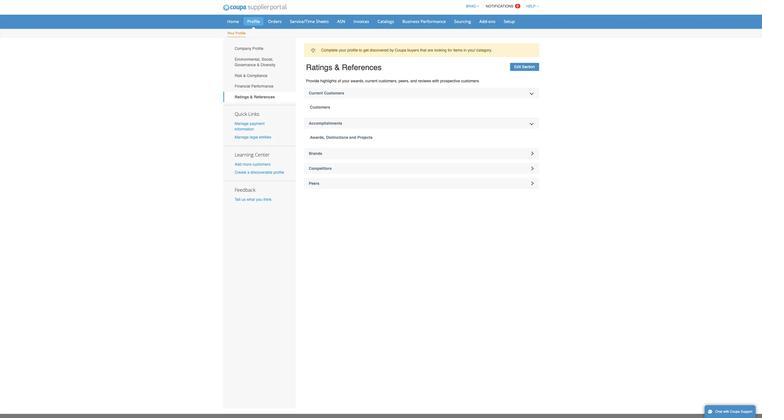 Task type: locate. For each thing, give the bounding box(es) containing it.
company profile link
[[223, 43, 296, 54]]

performance for financial performance
[[251, 84, 274, 89]]

0 vertical spatial ratings
[[306, 63, 333, 72]]

1 horizontal spatial references
[[342, 63, 382, 72]]

ratings & references up of
[[306, 63, 382, 72]]

what
[[247, 198, 255, 202]]

brands heading
[[304, 148, 539, 159]]

learning center
[[235, 151, 270, 158]]

1 vertical spatial customers
[[253, 162, 271, 167]]

profile down coupa supplier portal image
[[247, 19, 260, 24]]

governance
[[235, 63, 256, 67]]

social,
[[262, 57, 273, 62]]

customers inside dropdown button
[[324, 91, 344, 95]]

that
[[420, 48, 427, 52]]

information
[[235, 127, 254, 131]]

accomplishments heading
[[304, 118, 539, 129]]

notifications
[[486, 4, 514, 8]]

coupa inside button
[[730, 410, 740, 414]]

current customers heading
[[304, 88, 539, 99]]

customers down of
[[324, 91, 344, 95]]

profile link
[[244, 17, 264, 26]]

1 vertical spatial and
[[349, 135, 356, 140]]

tell us what you think
[[235, 198, 272, 202]]

invoices
[[354, 19, 369, 24]]

coupa inside alert
[[395, 48, 406, 52]]

add
[[235, 162, 242, 167]]

catalogs
[[378, 19, 394, 24]]

with right chat
[[724, 410, 729, 414]]

ratings up the provide
[[306, 63, 333, 72]]

tell
[[235, 198, 241, 202]]

sourcing link
[[451, 17, 475, 26]]

& left the diversity on the top left of the page
[[257, 63, 260, 67]]

category.
[[477, 48, 492, 52]]

environmental,
[[235, 57, 261, 62]]

orders
[[268, 19, 282, 24]]

profile right your
[[236, 31, 246, 35]]

1 vertical spatial manage
[[235, 135, 249, 139]]

add more customers
[[235, 162, 271, 167]]

competitors button
[[304, 163, 539, 174]]

with inside button
[[724, 410, 729, 414]]

profile right discoverable
[[274, 170, 284, 175]]

coupa supplier portal image
[[219, 1, 290, 15]]

&
[[257, 63, 260, 67], [335, 63, 340, 72], [243, 73, 246, 78], [250, 95, 253, 99]]

0 vertical spatial customers
[[461, 79, 479, 83]]

items
[[454, 48, 463, 52]]

2 vertical spatial profile
[[252, 46, 263, 51]]

customers
[[324, 91, 344, 95], [310, 105, 330, 110]]

notifications 0
[[486, 4, 519, 8]]

customers
[[461, 79, 479, 83], [253, 162, 271, 167]]

ratings & references down financial performance
[[235, 95, 275, 99]]

with right reviews
[[432, 79, 439, 83]]

performance for business performance
[[421, 19, 446, 24]]

help link
[[524, 4, 539, 8]]

coupa right by
[[395, 48, 406, 52]]

& right risk
[[243, 73, 246, 78]]

your right of
[[342, 79, 350, 83]]

profile left to
[[348, 48, 358, 52]]

create
[[235, 170, 246, 175]]

profile
[[247, 19, 260, 24], [236, 31, 246, 35], [252, 46, 263, 51]]

references up awards,
[[342, 63, 382, 72]]

and right "peers,"
[[411, 79, 417, 83]]

1 vertical spatial performance
[[251, 84, 274, 89]]

0 vertical spatial and
[[411, 79, 417, 83]]

0 vertical spatial with
[[432, 79, 439, 83]]

navigation
[[464, 1, 539, 12]]

awards,
[[351, 79, 364, 83]]

1 horizontal spatial ratings & references
[[306, 63, 382, 72]]

financial performance
[[235, 84, 274, 89]]

performance right "business" on the top right
[[421, 19, 446, 24]]

ons
[[489, 19, 496, 24]]

manage
[[235, 121, 249, 126], [235, 135, 249, 139]]

0 horizontal spatial customers
[[253, 162, 271, 167]]

1 horizontal spatial profile
[[348, 48, 358, 52]]

reviews
[[418, 79, 431, 83]]

manage inside manage payment information
[[235, 121, 249, 126]]

1 vertical spatial with
[[724, 410, 729, 414]]

complete your profile to get discovered by coupa buyers that are looking for items in your category. alert
[[304, 43, 539, 57]]

1 horizontal spatial performance
[[421, 19, 446, 24]]

performance
[[421, 19, 446, 24], [251, 84, 274, 89]]

your right in
[[468, 48, 476, 52]]

by
[[390, 48, 394, 52]]

awards,
[[310, 135, 325, 140]]

0 horizontal spatial references
[[254, 95, 275, 99]]

home
[[227, 19, 239, 24]]

0 vertical spatial ratings & references
[[306, 63, 382, 72]]

manage for manage payment information
[[235, 121, 249, 126]]

references down financial performance link
[[254, 95, 275, 99]]

you
[[256, 198, 262, 202]]

create a discoverable profile
[[235, 170, 284, 175]]

2 manage from the top
[[235, 135, 249, 139]]

customers right prospective
[[461, 79, 479, 83]]

to
[[359, 48, 362, 52]]

0 horizontal spatial and
[[349, 135, 356, 140]]

0 vertical spatial profile
[[348, 48, 358, 52]]

0 vertical spatial manage
[[235, 121, 249, 126]]

invoices link
[[350, 17, 373, 26]]

provide
[[306, 79, 319, 83]]

brands
[[309, 151, 322, 156]]

manage down information
[[235, 135, 249, 139]]

& up of
[[335, 63, 340, 72]]

brad link
[[464, 4, 480, 8]]

1 horizontal spatial and
[[411, 79, 417, 83]]

0 horizontal spatial ratings
[[235, 95, 249, 99]]

and left projects on the left top
[[349, 135, 356, 140]]

0 vertical spatial references
[[342, 63, 382, 72]]

1 vertical spatial references
[[254, 95, 275, 99]]

1 vertical spatial profile
[[236, 31, 246, 35]]

customers up discoverable
[[253, 162, 271, 167]]

ratings down financial
[[235, 95, 249, 99]]

current customers button
[[304, 88, 539, 99]]

1 vertical spatial coupa
[[730, 410, 740, 414]]

your profile link
[[227, 30, 246, 37]]

manage payment information link
[[235, 121, 265, 131]]

1 horizontal spatial coupa
[[730, 410, 740, 414]]

with
[[432, 79, 439, 83], [724, 410, 729, 414]]

get
[[364, 48, 369, 52]]

profile for your profile
[[236, 31, 246, 35]]

performance up ratings & references link
[[251, 84, 274, 89]]

profile
[[348, 48, 358, 52], [274, 170, 284, 175]]

orders link
[[265, 17, 285, 26]]

0 horizontal spatial ratings & references
[[235, 95, 275, 99]]

0 horizontal spatial profile
[[274, 170, 284, 175]]

business
[[403, 19, 420, 24]]

0 horizontal spatial performance
[[251, 84, 274, 89]]

catalogs link
[[374, 17, 398, 26]]

financial performance link
[[223, 81, 296, 92]]

1 horizontal spatial with
[[724, 410, 729, 414]]

ratings & references
[[306, 63, 382, 72], [235, 95, 275, 99]]

service/time sheets
[[290, 19, 329, 24]]

buyers
[[408, 48, 419, 52]]

0 vertical spatial customers
[[324, 91, 344, 95]]

tell us what you think button
[[235, 197, 272, 203]]

business performance
[[403, 19, 446, 24]]

brad
[[466, 4, 476, 8]]

risk
[[235, 73, 242, 78]]

risk & compliance
[[235, 73, 268, 78]]

current
[[366, 79, 378, 83]]

peers heading
[[304, 178, 539, 189]]

and
[[411, 79, 417, 83], [349, 135, 356, 140]]

accomplishments button
[[304, 118, 539, 129]]

0 horizontal spatial coupa
[[395, 48, 406, 52]]

1 manage from the top
[[235, 121, 249, 126]]

1 vertical spatial ratings & references
[[235, 95, 275, 99]]

customers down current
[[310, 105, 330, 110]]

coupa left the support
[[730, 410, 740, 414]]

profile up environmental, social, governance & diversity link
[[252, 46, 263, 51]]

manage up information
[[235, 121, 249, 126]]

compliance
[[247, 73, 268, 78]]

help
[[527, 4, 536, 8]]

0 vertical spatial performance
[[421, 19, 446, 24]]

sourcing
[[454, 19, 471, 24]]

1 horizontal spatial customers
[[461, 79, 479, 83]]

chat with coupa support button
[[705, 406, 756, 419]]

0 vertical spatial coupa
[[395, 48, 406, 52]]

& inside environmental, social, governance & diversity
[[257, 63, 260, 67]]



Task type: describe. For each thing, give the bounding box(es) containing it.
& down financial performance
[[250, 95, 253, 99]]

1 vertical spatial profile
[[274, 170, 284, 175]]

complete
[[321, 48, 338, 52]]

customers,
[[379, 79, 398, 83]]

1 vertical spatial customers
[[310, 105, 330, 110]]

add-ons link
[[476, 17, 499, 26]]

discovered
[[370, 48, 389, 52]]

feedback
[[235, 187, 256, 193]]

edit section
[[514, 65, 535, 69]]

are
[[428, 48, 433, 52]]

peers button
[[304, 178, 539, 189]]

links
[[248, 111, 259, 117]]

setup link
[[500, 17, 519, 26]]

service/time
[[290, 19, 315, 24]]

ratings & references link
[[223, 92, 296, 102]]

0 vertical spatial profile
[[247, 19, 260, 24]]

peers
[[309, 181, 320, 186]]

distinctions
[[326, 135, 348, 140]]

manage legal entities
[[235, 135, 271, 139]]

your profile
[[227, 31, 246, 35]]

asn
[[337, 19, 345, 24]]

edit
[[514, 65, 521, 69]]

edit section link
[[510, 63, 539, 71]]

a
[[248, 170, 250, 175]]

projects
[[357, 135, 373, 140]]

entities
[[259, 135, 271, 139]]

0
[[517, 4, 519, 8]]

center
[[255, 151, 270, 158]]

0 horizontal spatial with
[[432, 79, 439, 83]]

company
[[235, 46, 251, 51]]

in
[[464, 48, 467, 52]]

manage for manage legal entities
[[235, 135, 249, 139]]

environmental, social, governance & diversity
[[235, 57, 276, 67]]

profile inside alert
[[348, 48, 358, 52]]

awards, distinctions and projects
[[310, 135, 373, 140]]

peers,
[[399, 79, 410, 83]]

competitors heading
[[304, 163, 539, 174]]

looking
[[435, 48, 447, 52]]

setup
[[504, 19, 515, 24]]

financial
[[235, 84, 250, 89]]

1 horizontal spatial ratings
[[306, 63, 333, 72]]

create a discoverable profile link
[[235, 170, 284, 175]]

quick
[[235, 111, 247, 117]]

add-ons
[[480, 19, 496, 24]]

chat
[[716, 410, 723, 414]]

prospective
[[440, 79, 460, 83]]

navigation containing notifications 0
[[464, 1, 539, 12]]

payment
[[250, 121, 265, 126]]

of
[[338, 79, 341, 83]]

diversity
[[261, 63, 276, 67]]

support
[[741, 410, 753, 414]]

section
[[522, 65, 535, 69]]

provide highlights of your awards, current customers, peers, and reviews with prospective customers
[[306, 79, 479, 83]]

business performance link
[[399, 17, 450, 26]]

learning
[[235, 151, 254, 158]]

profile for company profile
[[252, 46, 263, 51]]

highlights
[[320, 79, 337, 83]]

discoverable
[[251, 170, 273, 175]]

quick links
[[235, 111, 259, 117]]

brands button
[[304, 148, 539, 159]]

manage legal entities link
[[235, 135, 271, 139]]

accomplishments
[[309, 121, 342, 126]]

company profile
[[235, 46, 263, 51]]

current
[[309, 91, 323, 95]]

legal
[[250, 135, 258, 139]]

current customers
[[309, 91, 344, 95]]

complete your profile to get discovered by coupa buyers that are looking for items in your category.
[[321, 48, 492, 52]]

your right complete
[[339, 48, 346, 52]]

for
[[448, 48, 452, 52]]

1 vertical spatial ratings
[[235, 95, 249, 99]]

chat with coupa support
[[716, 410, 753, 414]]

more
[[243, 162, 252, 167]]

home link
[[224, 17, 243, 26]]

add-
[[480, 19, 489, 24]]

asn link
[[334, 17, 349, 26]]

think
[[263, 198, 272, 202]]

risk & compliance link
[[223, 70, 296, 81]]



Task type: vqa. For each thing, say whether or not it's contained in the screenshot.
alert
no



